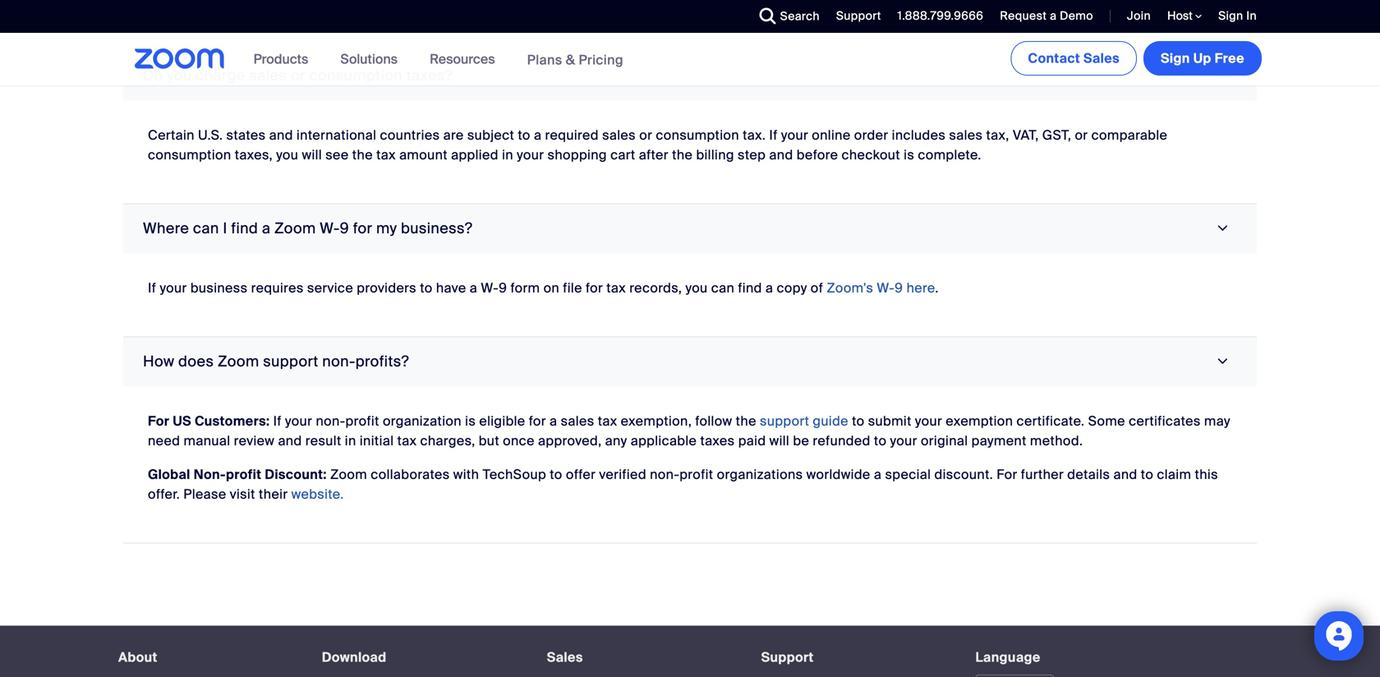 Task type: locate. For each thing, give the bounding box(es) containing it.
a left demo
[[1050, 8, 1057, 23]]

1 horizontal spatial support
[[760, 412, 810, 430]]

a right i
[[262, 219, 271, 238]]

0 vertical spatial sign
[[1219, 8, 1244, 23]]

products button
[[254, 33, 316, 85]]

0 horizontal spatial consumption
[[148, 146, 231, 163]]

9 left the form
[[499, 279, 507, 297]]

consumption up international
[[309, 66, 403, 85]]

profit up initial
[[346, 412, 379, 430]]

a left special
[[874, 466, 882, 483]]

a left required
[[534, 126, 542, 144]]

find left copy
[[738, 279, 762, 297]]

consumption up billing
[[656, 126, 740, 144]]

1 vertical spatial right image
[[1212, 354, 1234, 369]]

for up need
[[148, 412, 170, 430]]

in
[[502, 146, 514, 163], [345, 432, 356, 449]]

the right 'see'
[[352, 146, 373, 163]]

your left shopping
[[517, 146, 544, 163]]

1 vertical spatial will
[[770, 432, 790, 449]]

1.888.799.9666 button
[[886, 0, 988, 33], [898, 8, 984, 23]]

1 horizontal spatial 9
[[499, 279, 507, 297]]

sign inside the sign up free button
[[1161, 50, 1190, 67]]

sign left 'in'
[[1219, 8, 1244, 23]]

collaborates
[[371, 466, 450, 483]]

1 horizontal spatial sign
[[1219, 8, 1244, 23]]

for up once
[[529, 412, 546, 430]]

vat,
[[1013, 126, 1039, 144]]

techsoup
[[483, 466, 547, 483]]

tax,
[[987, 126, 1010, 144]]

0 vertical spatial for
[[353, 219, 372, 238]]

host
[[1168, 8, 1196, 23]]

does
[[178, 352, 214, 371]]

non-
[[322, 352, 356, 371], [316, 412, 346, 430], [650, 466, 680, 483]]

plans & pricing link
[[527, 51, 624, 68], [527, 51, 624, 68]]

where
[[143, 219, 189, 238]]

approved,
[[538, 432, 602, 449]]

0 vertical spatial you
[[167, 66, 192, 85]]

plans
[[527, 51, 563, 68]]

0 horizontal spatial w-
[[320, 219, 340, 238]]

if up review
[[273, 412, 282, 430]]

you
[[167, 66, 192, 85], [276, 146, 299, 163], [686, 279, 708, 297]]

will inside certain u.s. states and international countries are subject to a required sales or consumption tax. if your online order includes sales tax, vat, gst, or comparable consumption taxes, you will see the tax amount applied in your shopping cart after the billing step and before checkout is complete.
[[302, 146, 322, 163]]

1 vertical spatial support
[[761, 649, 814, 666]]

can left i
[[193, 219, 219, 238]]

join link up meetings "navigation"
[[1127, 8, 1151, 23]]

discount:
[[265, 466, 327, 483]]

1 vertical spatial consumption
[[656, 126, 740, 144]]

tax.
[[743, 126, 766, 144]]

service
[[307, 279, 353, 297]]

or right gst,
[[1075, 126, 1088, 144]]

and
[[269, 126, 293, 144], [769, 146, 793, 163], [278, 432, 302, 449], [1114, 466, 1138, 483]]

support down requires at the top left of page
[[263, 352, 319, 371]]

taxes?
[[407, 66, 453, 85]]

0 vertical spatial find
[[231, 219, 258, 238]]

and right details
[[1114, 466, 1138, 483]]

applicable
[[631, 432, 697, 449]]

a
[[1050, 8, 1057, 23], [534, 126, 542, 144], [262, 219, 271, 238], [470, 279, 478, 297], [766, 279, 773, 297], [550, 412, 557, 430], [874, 466, 882, 483]]

w- left the form
[[481, 279, 499, 297]]

non- down applicable
[[650, 466, 680, 483]]

2 horizontal spatial zoom
[[330, 466, 367, 483]]

sales right charge
[[249, 66, 287, 85]]

tax inside certain u.s. states and international countries are subject to a required sales or consumption tax. if your online order includes sales tax, vat, gst, or comparable consumption taxes, you will see the tax amount applied in your shopping cart after the billing step and before checkout is complete.
[[376, 146, 396, 163]]

2 vertical spatial zoom
[[330, 466, 367, 483]]

profit up visit
[[226, 466, 262, 483]]

2 horizontal spatial w-
[[877, 279, 895, 297]]

see
[[326, 146, 349, 163]]

banner containing contact sales
[[115, 33, 1265, 87]]

0 vertical spatial will
[[302, 146, 322, 163]]

right image inside how does zoom support non-profits? dropdown button
[[1212, 354, 1234, 369]]

for right file in the left of the page
[[586, 279, 603, 297]]

0 horizontal spatial is
[[465, 412, 476, 430]]

1 horizontal spatial for
[[529, 412, 546, 430]]

1 vertical spatial you
[[276, 146, 299, 163]]

9 left here
[[895, 279, 903, 297]]

to down submit
[[874, 432, 887, 449]]

tax inside the to submit your exemption certificate. some certificates may need manual review and result in initial tax charges, but once approved, any applicable taxes paid will be refunded to your original payment method.
[[397, 432, 417, 449]]

applied
[[451, 146, 499, 163]]

in down subject
[[502, 146, 514, 163]]

offer.
[[148, 486, 180, 503]]

1 vertical spatial for
[[997, 466, 1018, 483]]

your up before
[[781, 126, 809, 144]]

0 vertical spatial if
[[769, 126, 778, 144]]

9 left my
[[340, 219, 349, 238]]

2 vertical spatial consumption
[[148, 146, 231, 163]]

gst,
[[1043, 126, 1072, 144]]

right image inside where can i find a zoom w-9 for my business? dropdown button
[[1212, 221, 1234, 236]]

find right i
[[231, 219, 258, 238]]

2 vertical spatial you
[[686, 279, 708, 297]]

for down 'payment'
[[997, 466, 1018, 483]]

2 horizontal spatial if
[[769, 126, 778, 144]]

product information navigation
[[241, 33, 636, 87]]

1 horizontal spatial if
[[273, 412, 282, 430]]

can
[[193, 219, 219, 238], [711, 279, 735, 297]]

2 horizontal spatial profit
[[680, 466, 714, 483]]

and left result
[[278, 432, 302, 449]]

will
[[302, 146, 322, 163], [770, 432, 790, 449]]

request a demo link
[[988, 0, 1098, 33], [1000, 8, 1094, 23]]

online
[[812, 126, 851, 144]]

1 horizontal spatial find
[[738, 279, 762, 297]]

zoom
[[275, 219, 316, 238], [218, 352, 259, 371], [330, 466, 367, 483]]

organizations
[[717, 466, 803, 483]]

tab list
[[123, 0, 1257, 543]]

a right 'have'
[[470, 279, 478, 297]]

is up charges,
[[465, 412, 476, 430]]

1 vertical spatial for
[[586, 279, 603, 297]]

pricing
[[579, 51, 624, 68]]

sign for sign up free
[[1161, 50, 1190, 67]]

solutions
[[341, 51, 398, 68]]

0 horizontal spatial 9
[[340, 219, 349, 238]]

0 horizontal spatial sign
[[1161, 50, 1190, 67]]

to right subject
[[518, 126, 531, 144]]

you inside certain u.s. states and international countries are subject to a required sales or consumption tax. if your online order includes sales tax, vat, gst, or comparable consumption taxes, you will see the tax amount applied in your shopping cart after the billing step and before checkout is complete.
[[276, 146, 299, 163]]

1 horizontal spatial is
[[904, 146, 915, 163]]

tab list inside main content
[[123, 0, 1257, 543]]

0 horizontal spatial for
[[353, 219, 372, 238]]

zoom up requires at the top left of page
[[275, 219, 316, 238]]

website.
[[291, 486, 344, 503]]

1 horizontal spatial or
[[639, 126, 653, 144]]

taxes
[[700, 432, 735, 449]]

in left initial
[[345, 432, 356, 449]]

do you charge sales or consumption taxes?
[[143, 66, 453, 85]]

0 horizontal spatial can
[[193, 219, 219, 238]]

non- down service
[[322, 352, 356, 371]]

&
[[566, 51, 575, 68]]

1 horizontal spatial consumption
[[309, 66, 403, 85]]

may
[[1205, 412, 1231, 430]]

your down submit
[[890, 432, 918, 449]]

consumption inside "dropdown button"
[[309, 66, 403, 85]]

tax down countries
[[376, 146, 396, 163]]

right image
[[1212, 221, 1234, 236], [1212, 354, 1234, 369]]

1 horizontal spatial you
[[276, 146, 299, 163]]

the
[[352, 146, 373, 163], [672, 146, 693, 163], [736, 412, 757, 430]]

you right taxes,
[[276, 146, 299, 163]]

or up international
[[291, 66, 305, 85]]

1 horizontal spatial sales
[[1084, 50, 1120, 67]]

1.888.799.9666
[[898, 8, 984, 23]]

2 vertical spatial non-
[[650, 466, 680, 483]]

if inside certain u.s. states and international countries are subject to a required sales or consumption tax. if your online order includes sales tax, vat, gst, or comparable consumption taxes, you will see the tax amount applied in your shopping cart after the billing step and before checkout is complete.
[[769, 126, 778, 144]]

for inside the zoom collaborates with techsoup to offer verified non-profit organizations worldwide a special discount. for further details and to claim this offer. please visit their
[[997, 466, 1018, 483]]

if down where
[[148, 279, 156, 297]]

for left my
[[353, 219, 372, 238]]

required
[[545, 126, 599, 144]]

you right do
[[167, 66, 192, 85]]

1 vertical spatial can
[[711, 279, 735, 297]]

sign left up
[[1161, 50, 1190, 67]]

any
[[605, 432, 627, 449]]

my
[[376, 219, 397, 238]]

2 horizontal spatial for
[[586, 279, 603, 297]]

tax down organization
[[397, 432, 417, 449]]

0 horizontal spatial in
[[345, 432, 356, 449]]

here
[[907, 279, 935, 297]]

contact
[[1028, 50, 1081, 67]]

after
[[639, 146, 669, 163]]

0 horizontal spatial or
[[291, 66, 305, 85]]

for us customers: if your non-profit organization is eligible for a sales tax exemption, follow the support guide
[[148, 412, 849, 430]]

please
[[183, 486, 226, 503]]

download link
[[322, 649, 387, 666]]

0 vertical spatial consumption
[[309, 66, 403, 85]]

0 horizontal spatial support
[[263, 352, 319, 371]]

resources
[[430, 51, 495, 68]]

is down the includes
[[904, 146, 915, 163]]

0 horizontal spatial if
[[148, 279, 156, 297]]

you right "records,"
[[686, 279, 708, 297]]

0 vertical spatial can
[[193, 219, 219, 238]]

support
[[836, 8, 881, 23], [761, 649, 814, 666]]

visit
[[230, 486, 255, 503]]

join link left host
[[1115, 0, 1155, 33]]

organization
[[383, 412, 462, 430]]

.
[[935, 279, 939, 297]]

0 horizontal spatial find
[[231, 219, 258, 238]]

2 horizontal spatial consumption
[[656, 126, 740, 144]]

i
[[223, 219, 227, 238]]

1 vertical spatial support
[[760, 412, 810, 430]]

banner
[[115, 33, 1265, 87]]

for
[[353, 219, 372, 238], [586, 279, 603, 297], [529, 412, 546, 430]]

1 vertical spatial is
[[465, 412, 476, 430]]

0 vertical spatial in
[[502, 146, 514, 163]]

or up after
[[639, 126, 653, 144]]

2 vertical spatial if
[[273, 412, 282, 430]]

file
[[563, 279, 582, 297]]

0 vertical spatial non-
[[322, 352, 356, 371]]

0 horizontal spatial zoom
[[218, 352, 259, 371]]

is inside certain u.s. states and international countries are subject to a required sales or consumption tax. if your online order includes sales tax, vat, gst, or comparable consumption taxes, you will see the tax amount applied in your shopping cart after the billing step and before checkout is complete.
[[904, 146, 915, 163]]

w- left here
[[877, 279, 895, 297]]

support up be
[[760, 412, 810, 430]]

copy
[[777, 279, 807, 297]]

1 right image from the top
[[1212, 221, 1234, 236]]

to left claim
[[1141, 466, 1154, 483]]

to inside certain u.s. states and international countries are subject to a required sales or consumption tax. if your online order includes sales tax, vat, gst, or comparable consumption taxes, you will see the tax amount applied in your shopping cart after the billing step and before checkout is complete.
[[518, 126, 531, 144]]

support inside how does zoom support non-profits? dropdown button
[[263, 352, 319, 371]]

your left business
[[160, 279, 187, 297]]

sales up approved,
[[561, 412, 595, 430]]

can right "records,"
[[711, 279, 735, 297]]

0 vertical spatial zoom
[[275, 219, 316, 238]]

1 horizontal spatial for
[[997, 466, 1018, 483]]

find
[[231, 219, 258, 238], [738, 279, 762, 297]]

find inside where can i find a zoom w-9 for my business? dropdown button
[[231, 219, 258, 238]]

zoom up website. link
[[330, 466, 367, 483]]

and inside the to submit your exemption certificate. some certificates may need manual review and result in initial tax charges, but once approved, any applicable taxes paid will be refunded to your original payment method.
[[278, 432, 302, 449]]

profit down taxes
[[680, 466, 714, 483]]

sales inside "dropdown button"
[[249, 66, 287, 85]]

0 vertical spatial for
[[148, 412, 170, 430]]

or
[[291, 66, 305, 85], [639, 126, 653, 144], [1075, 126, 1088, 144]]

0 vertical spatial is
[[904, 146, 915, 163]]

9
[[340, 219, 349, 238], [499, 279, 507, 297], [895, 279, 903, 297]]

the right after
[[672, 146, 693, 163]]

sales inside contact sales link
[[1084, 50, 1120, 67]]

1 vertical spatial sales
[[547, 649, 583, 666]]

0 horizontal spatial you
[[167, 66, 192, 85]]

non- up result
[[316, 412, 346, 430]]

0 vertical spatial sales
[[1084, 50, 1120, 67]]

2 right image from the top
[[1212, 354, 1234, 369]]

2 horizontal spatial you
[[686, 279, 708, 297]]

0 vertical spatial support
[[263, 352, 319, 371]]

tab list containing do you charge sales or consumption taxes?
[[123, 0, 1257, 543]]

1 vertical spatial if
[[148, 279, 156, 297]]

will left be
[[770, 432, 790, 449]]

0 horizontal spatial the
[[352, 146, 373, 163]]

0 vertical spatial support
[[836, 8, 881, 23]]

sales up cart at the top of the page
[[602, 126, 636, 144]]

1 vertical spatial in
[[345, 432, 356, 449]]

w- left my
[[320, 219, 340, 238]]

where can i find a zoom w-9 for my business?
[[143, 219, 473, 238]]

1 vertical spatial sign
[[1161, 50, 1190, 67]]

0 vertical spatial right image
[[1212, 221, 1234, 236]]

do you charge sales or consumption taxes? button
[[123, 51, 1257, 101]]

consumption down "certain"
[[148, 146, 231, 163]]

non- inside the zoom collaborates with techsoup to offer verified non-profit organizations worldwide a special discount. for further details and to claim this offer. please visit their
[[650, 466, 680, 483]]

if right tax. on the top right
[[769, 126, 778, 144]]

1 horizontal spatial will
[[770, 432, 790, 449]]

a inside the zoom collaborates with techsoup to offer verified non-profit organizations worldwide a special discount. for further details and to claim this offer. please visit their
[[874, 466, 882, 483]]

the up the paid
[[736, 412, 757, 430]]

2 horizontal spatial or
[[1075, 126, 1088, 144]]

form
[[511, 279, 540, 297]]

result
[[305, 432, 342, 449]]

have
[[436, 279, 466, 297]]

1 horizontal spatial in
[[502, 146, 514, 163]]

main content
[[0, 0, 1381, 626]]

0 horizontal spatial will
[[302, 146, 322, 163]]

right image for how does zoom support non-profits?
[[1212, 354, 1234, 369]]

main content containing do you charge sales or consumption taxes?
[[0, 0, 1381, 626]]

providers
[[357, 279, 417, 297]]

zoom right does
[[218, 352, 259, 371]]

products
[[254, 51, 308, 68]]

will left 'see'
[[302, 146, 322, 163]]

support link
[[824, 0, 886, 33], [836, 8, 881, 23], [761, 649, 814, 666]]

to left 'have'
[[420, 279, 433, 297]]

records,
[[630, 279, 682, 297]]

1 horizontal spatial can
[[711, 279, 735, 297]]

certain u.s. states and international countries are subject to a required sales or consumption tax. if your online order includes sales tax, vat, gst, or comparable consumption taxes, you will see the tax amount applied in your shopping cart after the billing step and before checkout is complete.
[[148, 126, 1168, 163]]

need
[[148, 432, 180, 449]]



Task type: describe. For each thing, give the bounding box(es) containing it.
you inside 'do you charge sales or consumption taxes?' "dropdown button"
[[167, 66, 192, 85]]

1 horizontal spatial profit
[[346, 412, 379, 430]]

search
[[780, 9, 820, 24]]

zoom inside the zoom collaborates with techsoup to offer verified non-profit organizations worldwide a special discount. for further details and to claim this offer. please visit their
[[330, 466, 367, 483]]

non-
[[194, 466, 226, 483]]

2 horizontal spatial 9
[[895, 279, 903, 297]]

how does zoom support non-profits?
[[143, 352, 409, 371]]

request a demo
[[1000, 8, 1094, 23]]

zoom's w-9 here link
[[827, 279, 935, 297]]

join
[[1127, 8, 1151, 23]]

requires
[[251, 279, 304, 297]]

with
[[453, 466, 479, 483]]

amount
[[399, 146, 448, 163]]

business
[[191, 279, 248, 297]]

1 horizontal spatial support
[[836, 8, 881, 23]]

customers:
[[195, 412, 270, 430]]

billing
[[696, 146, 735, 163]]

for inside dropdown button
[[353, 219, 372, 238]]

shopping
[[548, 146, 607, 163]]

1 vertical spatial non-
[[316, 412, 346, 430]]

1 horizontal spatial the
[[672, 146, 693, 163]]

download
[[322, 649, 387, 666]]

worldwide
[[807, 466, 871, 483]]

guide
[[813, 412, 849, 430]]

2 vertical spatial for
[[529, 412, 546, 430]]

sign up free button
[[1144, 41, 1262, 76]]

request
[[1000, 8, 1047, 23]]

refunded
[[813, 432, 871, 449]]

sign up free
[[1161, 50, 1245, 67]]

details
[[1068, 466, 1110, 483]]

profits?
[[356, 352, 409, 371]]

contact sales
[[1028, 50, 1120, 67]]

and up taxes,
[[269, 126, 293, 144]]

to up refunded
[[852, 412, 865, 430]]

0 horizontal spatial support
[[761, 649, 814, 666]]

step
[[738, 146, 766, 163]]

sales up complete.
[[949, 126, 983, 144]]

1 vertical spatial find
[[738, 279, 762, 297]]

this
[[1195, 466, 1219, 483]]

1 vertical spatial zoom
[[218, 352, 259, 371]]

includes
[[892, 126, 946, 144]]

and inside the zoom collaborates with techsoup to offer verified non-profit organizations worldwide a special discount. for further details and to claim this offer. please visit their
[[1114, 466, 1138, 483]]

free
[[1215, 50, 1245, 67]]

where can i find a zoom w-9 for my business? button
[[123, 204, 1257, 253]]

website. link
[[291, 486, 344, 503]]

tax up "any"
[[598, 412, 617, 430]]

countries
[[380, 126, 440, 144]]

payment
[[972, 432, 1027, 449]]

but
[[479, 432, 500, 449]]

certificates
[[1129, 412, 1201, 430]]

a inside certain u.s. states and international countries are subject to a required sales or consumption tax. if your online order includes sales tax, vat, gst, or comparable consumption taxes, you will see the tax amount applied in your shopping cart after the billing step and before checkout is complete.
[[534, 126, 542, 144]]

a inside dropdown button
[[262, 219, 271, 238]]

in inside certain u.s. states and international countries are subject to a required sales or consumption tax. if your online order includes sales tax, vat, gst, or comparable consumption taxes, you will see the tax amount applied in your shopping cart after the billing step and before checkout is complete.
[[502, 146, 514, 163]]

w- inside where can i find a zoom w-9 for my business? dropdown button
[[320, 219, 340, 238]]

or inside "dropdown button"
[[291, 66, 305, 85]]

how does zoom support non-profits? button
[[123, 337, 1257, 387]]

international
[[297, 126, 377, 144]]

0 horizontal spatial profit
[[226, 466, 262, 483]]

order
[[854, 126, 889, 144]]

sign in
[[1219, 8, 1257, 23]]

1 horizontal spatial zoom
[[275, 219, 316, 238]]

global non-profit discount:
[[148, 466, 327, 483]]

exemption
[[946, 412, 1013, 430]]

right image for where can i find a zoom w-9 for my business?
[[1212, 221, 1234, 236]]

manual
[[184, 432, 230, 449]]

a up approved,
[[550, 412, 557, 430]]

method.
[[1030, 432, 1083, 449]]

plans & pricing
[[527, 51, 624, 68]]

zoom's
[[827, 279, 874, 297]]

in inside the to submit your exemption certificate. some certificates may need manual review and result in initial tax charges, but once approved, any applicable taxes paid will be refunded to your original payment method.
[[345, 432, 356, 449]]

once
[[503, 432, 535, 449]]

contact sales link
[[1011, 41, 1137, 76]]

in
[[1247, 8, 1257, 23]]

be
[[793, 432, 810, 449]]

cart
[[611, 146, 636, 163]]

and right step
[[769, 146, 793, 163]]

0 horizontal spatial for
[[148, 412, 170, 430]]

eligible
[[479, 412, 526, 430]]

can inside dropdown button
[[193, 219, 219, 238]]

meetings navigation
[[1008, 33, 1265, 79]]

of
[[811, 279, 824, 297]]

follow
[[695, 412, 733, 430]]

exemption,
[[621, 412, 692, 430]]

special
[[885, 466, 931, 483]]

taxes,
[[235, 146, 273, 163]]

do
[[143, 66, 163, 85]]

your up result
[[285, 412, 312, 430]]

up
[[1194, 50, 1212, 67]]

to left offer
[[550, 466, 563, 483]]

about link
[[118, 649, 158, 666]]

review
[[234, 432, 275, 449]]

2 horizontal spatial the
[[736, 412, 757, 430]]

are
[[443, 126, 464, 144]]

comparable
[[1092, 126, 1168, 144]]

zoom logo image
[[135, 48, 225, 69]]

if your business requires service providers to have a w-9 form on file for tax records, you can find a copy of zoom's w-9 here .
[[148, 279, 939, 297]]

initial
[[360, 432, 394, 449]]

further
[[1021, 466, 1064, 483]]

before
[[797, 146, 838, 163]]

paid
[[739, 432, 766, 449]]

sales link
[[547, 649, 583, 666]]

subject
[[467, 126, 515, 144]]

non- inside dropdown button
[[322, 352, 356, 371]]

1 horizontal spatial w-
[[481, 279, 499, 297]]

will inside the to submit your exemption certificate. some certificates may need manual review and result in initial tax charges, but once approved, any applicable taxes paid will be refunded to your original payment method.
[[770, 432, 790, 449]]

tax left "records,"
[[607, 279, 626, 297]]

charges,
[[420, 432, 475, 449]]

0 horizontal spatial sales
[[547, 649, 583, 666]]

claim
[[1157, 466, 1192, 483]]

a left copy
[[766, 279, 773, 297]]

your up original
[[915, 412, 943, 430]]

us
[[173, 412, 191, 430]]

sign for sign in
[[1219, 8, 1244, 23]]

about
[[118, 649, 158, 666]]

profit inside the zoom collaborates with techsoup to offer verified non-profit organizations worldwide a special discount. for further details and to claim this offer. please visit their
[[680, 466, 714, 483]]

certificate.
[[1017, 412, 1085, 430]]

9 inside dropdown button
[[340, 219, 349, 238]]

demo
[[1060, 8, 1094, 23]]

discount.
[[935, 466, 994, 483]]

certain
[[148, 126, 195, 144]]

zoom collaborates with techsoup to offer verified non-profit organizations worldwide a special discount. for further details and to claim this offer. please visit their
[[148, 466, 1219, 503]]



Task type: vqa. For each thing, say whether or not it's contained in the screenshot.
Laboratory Report element on the top
no



